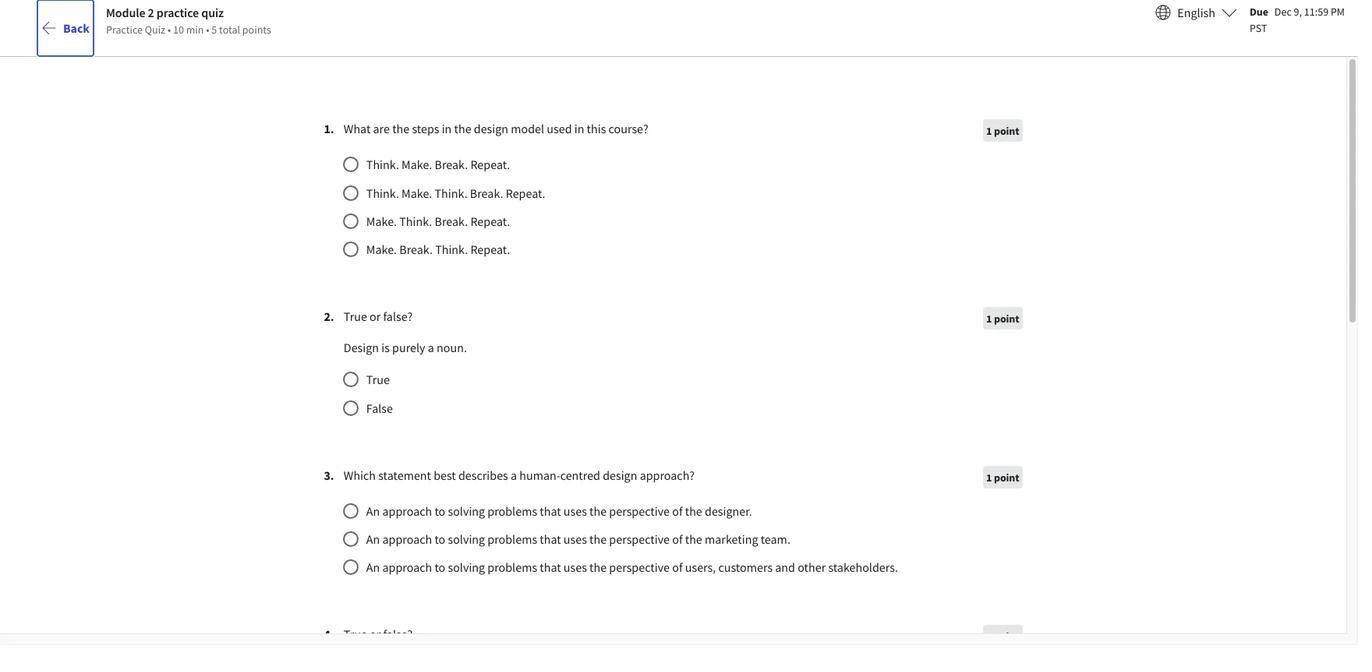 Task type: describe. For each thing, give the bounding box(es) containing it.
problems for an approach to solving problems that uses the perspective of the marketing team.
[[488, 532, 537, 547]]

used
[[547, 121, 572, 136]]

to pass
[[363, 334, 398, 348]]

80%
[[407, 334, 427, 348]]

practice quiz dialog
[[0, 0, 1358, 646]]

which
[[344, 467, 376, 483]]

. for 4
[[330, 627, 334, 643]]

2 • from the left
[[206, 22, 209, 36]]

this
[[587, 121, 606, 136]]

users,
[[685, 560, 716, 576]]

repeat. for make. break. think. repeat.
[[471, 242, 510, 257]]

think. down think. make. break. repeat.
[[435, 185, 468, 201]]

think. up your
[[399, 213, 432, 229]]

statement
[[378, 467, 431, 483]]

like
[[382, 415, 402, 429]]

to for an approach to solving problems that uses the perspective of the designer.
[[435, 504, 445, 519]]

10
[[173, 22, 184, 36]]

an for an approach to solving problems that uses the perspective of users, customers and other stakeholders.
[[366, 560, 380, 576]]

group containing 2
[[324, 307, 1023, 418]]

approach for an approach to solving problems that uses the perspective of users, customers and other stakeholders.
[[382, 560, 432, 576]]

your
[[405, 233, 431, 249]]

0 vertical spatial or
[[370, 309, 381, 324]]

make. think. break. repeat.
[[366, 213, 510, 229]]

1 point for which statement best describes a human-centred design approach?
[[986, 471, 1019, 485]]

1 .
[[324, 121, 334, 136]]

pass
[[377, 334, 398, 348]]

are
[[373, 121, 390, 136]]

1 in from the left
[[442, 121, 452, 136]]

. for 3
[[330, 467, 334, 483]]

group containing 1
[[324, 119, 1023, 259]]

11:59
[[1304, 4, 1329, 18]]

think. make. break. repeat.
[[366, 157, 520, 173]]

2 inside group
[[324, 309, 330, 324]]

80% or higher
[[407, 334, 470, 348]]

which statement best describes a human-centred design approach?
[[344, 467, 705, 483]]

break. up "assignment"
[[435, 213, 468, 229]]

perspective for customers
[[609, 560, 670, 576]]

marketing
[[705, 532, 758, 547]]

practice for module 2 practice quiz
[[500, 133, 615, 176]]

higher
[[441, 334, 470, 348]]

pst
[[1250, 21, 1267, 35]]

course?
[[609, 121, 649, 136]]

min
[[186, 22, 204, 36]]

1 point for what are the steps in the design model used in this course?
[[986, 124, 1019, 138]]

group containing think. make. break. repeat.
[[341, 152, 933, 259]]

english button
[[1150, 0, 1244, 38]]

uses for designer.
[[564, 504, 587, 519]]

of for marketing
[[672, 532, 683, 547]]

the down an approach to solving problems that uses the perspective of the designer.
[[590, 532, 607, 547]]

practice
[[106, 22, 143, 36]]

of for customers
[[672, 560, 683, 576]]

2 in from the left
[[574, 121, 584, 136]]

show notifications image
[[1148, 19, 1166, 38]]

design is purely a noun.
[[344, 340, 467, 356]]

0 horizontal spatial a
[[428, 340, 434, 356]]

2 .
[[324, 309, 334, 324]]

model
[[511, 121, 544, 136]]

2 for module 2 practice quiz practice quiz • 10 min • 5 total points
[[148, 4, 154, 20]]

. for 1
[[330, 121, 334, 136]]

receive
[[363, 309, 405, 324]]

make. down steps
[[402, 157, 432, 173]]

dec
[[1275, 4, 1292, 18]]

human-
[[519, 467, 560, 483]]

stakeholders.
[[828, 560, 898, 576]]

think. down are
[[366, 157, 399, 173]]

designer.
[[705, 504, 752, 519]]

module 2 practice quiz practice quiz • 10 min • 5 total points
[[106, 4, 271, 36]]

pm
[[1331, 4, 1345, 18]]

4
[[324, 627, 330, 643]]

1 point for true or false?
[[986, 630, 1019, 644]]

what
[[344, 121, 371, 136]]

think. down make. think. break. repeat.
[[435, 242, 468, 257]]

1 for an approach to solving problems that uses the perspective of the designer.
[[986, 471, 992, 485]]

repeat. for think. make. break. repeat.
[[471, 157, 510, 173]]

an for an approach to solving problems that uses the perspective of the designer.
[[366, 504, 380, 519]]

that for customers
[[540, 560, 561, 576]]

that for designer.
[[540, 504, 561, 519]]

total
[[219, 22, 240, 36]]

approach?
[[640, 467, 695, 483]]

that for marketing
[[540, 532, 561, 547]]

uses for marketing
[[564, 532, 587, 547]]

point for what are the steps in the design model used in this course?
[[994, 124, 1019, 138]]

break. down think. make. break. repeat.
[[470, 185, 503, 201]]

1 • from the left
[[168, 22, 171, 36]]

1 horizontal spatial a
[[511, 467, 517, 483]]

quiz
[[145, 22, 165, 36]]

the up the users,
[[685, 532, 702, 547]]

1 vertical spatial or
[[429, 334, 439, 348]]



Task type: locate. For each thing, give the bounding box(es) containing it.
2 horizontal spatial 2
[[477, 133, 494, 176]]

false? up pass
[[383, 309, 413, 324]]

perspective left the users,
[[609, 560, 670, 576]]

repeat. up "assignment"
[[471, 213, 510, 229]]

uses down the an approach to solving problems that uses the perspective of the marketing team.
[[564, 560, 587, 576]]

approach for an approach to solving problems that uses the perspective of the marketing team.
[[382, 532, 432, 547]]

1 horizontal spatial practice
[[500, 133, 615, 176]]

uses down an approach to solving problems that uses the perspective of the designer.
[[564, 532, 587, 547]]

the right steps
[[454, 121, 471, 136]]

3 .
[[324, 467, 334, 483]]

customers
[[718, 560, 773, 576]]

true or false? right 4 . at the bottom of the page
[[344, 627, 413, 643]]

points
[[242, 22, 271, 36]]

1 vertical spatial that
[[540, 532, 561, 547]]

2 vertical spatial perspective
[[609, 560, 670, 576]]

that down the an approach to solving problems that uses the perspective of the marketing team.
[[540, 560, 561, 576]]

1 vertical spatial uses
[[564, 532, 587, 547]]

an
[[366, 504, 380, 519], [366, 532, 380, 547], [366, 560, 380, 576]]

3 uses from the top
[[564, 560, 587, 576]]

grade
[[408, 309, 439, 324]]

0 vertical spatial perspective
[[609, 504, 670, 519]]

solving
[[448, 504, 485, 519], [448, 532, 485, 547], [448, 560, 485, 576]]

of for designer.
[[672, 504, 683, 519]]

3 point from the top
[[994, 471, 1019, 485]]

true right the 2 .
[[344, 309, 367, 324]]

dialog
[[0, 0, 1358, 646]]

1 of from the top
[[672, 504, 683, 519]]

submit
[[363, 233, 403, 249]]

0 horizontal spatial module
[[106, 4, 145, 20]]

1 for think. make. break. repeat.
[[986, 124, 992, 138]]

0 vertical spatial solving
[[448, 504, 485, 519]]

make. up "submit"
[[366, 213, 397, 229]]

1 uses from the top
[[564, 504, 587, 519]]

2 1 point from the top
[[986, 312, 1019, 326]]

of up an approach to solving problems that uses the perspective of users, customers and other stakeholders.
[[672, 532, 683, 547]]

practice inside module 2 practice quiz practice quiz • 10 min • 5 total points
[[157, 4, 199, 20]]

4 1 point from the top
[[986, 630, 1019, 644]]

team.
[[761, 532, 791, 547]]

0 vertical spatial that
[[540, 504, 561, 519]]

0 vertical spatial an
[[366, 504, 380, 519]]

2 of from the top
[[672, 532, 683, 547]]

0 horizontal spatial practice
[[157, 4, 199, 20]]

1 vertical spatial true
[[366, 372, 390, 388]]

that down an approach to solving problems that uses the perspective of the designer.
[[540, 532, 561, 547]]

coursera image
[[19, 13, 118, 38]]

9,
[[1294, 4, 1302, 18]]

2 vertical spatial uses
[[564, 560, 587, 576]]

1 vertical spatial perspective
[[609, 532, 670, 547]]

2 problems from the top
[[488, 532, 537, 547]]

1 false? from the top
[[383, 309, 413, 324]]

practice for module 2 practice quiz practice quiz • 10 min • 5 total points
[[157, 4, 199, 20]]

solving for an approach to solving problems that uses the perspective of the marketing team.
[[448, 532, 485, 547]]

receive grade
[[363, 309, 439, 324]]

1 horizontal spatial module
[[363, 133, 470, 176]]

2 vertical spatial problems
[[488, 560, 537, 576]]

0 horizontal spatial •
[[168, 22, 171, 36]]

dialog containing module 2 practice quiz
[[0, 0, 1358, 646]]

4 . from the top
[[330, 627, 334, 643]]

.
[[330, 121, 334, 136], [330, 309, 334, 324], [330, 467, 334, 483], [330, 627, 334, 643]]

• left the 10
[[168, 22, 171, 36]]

the left designer.
[[685, 504, 702, 519]]

1 vertical spatial problems
[[488, 532, 537, 547]]

3
[[324, 467, 330, 483]]

group containing true
[[341, 367, 933, 418]]

0 horizontal spatial quiz
[[201, 4, 224, 20]]

3 problems from the top
[[488, 560, 537, 576]]

5
[[212, 22, 217, 36]]

repeat.
[[471, 157, 510, 173], [506, 185, 545, 201], [471, 213, 510, 229], [471, 242, 510, 257]]

module for module 2 practice quiz practice quiz • 10 min • 5 total points
[[106, 4, 145, 20]]

approach for an approach to solving problems that uses the perspective of the designer.
[[382, 504, 432, 519]]

false
[[366, 400, 393, 416]]

submit your assignment
[[363, 233, 496, 249]]

1 vertical spatial module
[[363, 133, 470, 176]]

quiz for module 2 practice quiz practice quiz • 10 min • 5 total points
[[201, 4, 224, 20]]

3 approach from the top
[[382, 560, 432, 576]]

1 for true
[[986, 312, 992, 326]]

0 vertical spatial design
[[474, 121, 508, 136]]

to for an approach to solving problems that uses the perspective of users, customers and other stakeholders.
[[435, 560, 445, 576]]

repeat. for make. think. break. repeat.
[[471, 213, 510, 229]]

quiz
[[201, 4, 224, 20], [621, 133, 682, 176]]

design right centred
[[603, 467, 637, 483]]

0 vertical spatial module
[[106, 4, 145, 20]]

1 problems from the top
[[488, 504, 537, 519]]

assignment
[[433, 233, 496, 249]]

false? right 4 . at the bottom of the page
[[383, 627, 413, 643]]

uses for customers
[[564, 560, 587, 576]]

1 vertical spatial 2
[[477, 133, 494, 176]]

1 true or false? from the top
[[344, 309, 413, 324]]

2 left receive
[[324, 309, 330, 324]]

design
[[344, 340, 379, 356]]

an approach to solving problems that uses the perspective of the designer.
[[366, 504, 765, 519]]

the down the an approach to solving problems that uses the perspective of the marketing team.
[[590, 560, 607, 576]]

think. up "submit"
[[366, 185, 399, 201]]

perspective for marketing
[[609, 532, 670, 547]]

2 false? from the top
[[383, 627, 413, 643]]

. for 2
[[330, 309, 334, 324]]

4 .
[[324, 627, 334, 643]]

uses up the an approach to solving problems that uses the perspective of the marketing team.
[[564, 504, 587, 519]]

break. down make. think. break. repeat.
[[399, 242, 433, 257]]

perspective for designer.
[[609, 504, 670, 519]]

0 vertical spatial 2
[[148, 4, 154, 20]]

2 up think. make. think. break. repeat.
[[477, 133, 494, 176]]

problems down the which statement best describes a human-centred design approach? in the bottom of the page
[[488, 504, 537, 519]]

solving for an approach to solving problems that uses the perspective of the designer.
[[448, 504, 485, 519]]

the up the an approach to solving problems that uses the perspective of the marketing team.
[[590, 504, 607, 519]]

the right are
[[392, 121, 410, 136]]

1 that from the top
[[540, 504, 561, 519]]

make. break. think. repeat.
[[366, 242, 520, 257]]

in left this
[[574, 121, 584, 136]]

0 vertical spatial uses
[[564, 504, 587, 519]]

0 vertical spatial to
[[435, 504, 445, 519]]

group containing an approach to solving problems that uses the perspective of the designer.
[[341, 499, 933, 577]]

problems down an approach to solving problems that uses the perspective of the designer.
[[488, 532, 537, 547]]

2
[[148, 4, 154, 20], [477, 133, 494, 176], [324, 309, 330, 324]]

group containing 3
[[324, 466, 1023, 577]]

2 vertical spatial an
[[366, 560, 380, 576]]

what are the steps in the design model used in this course?
[[344, 121, 659, 136]]

2 point from the top
[[994, 312, 1019, 326]]

group
[[324, 119, 1023, 259], [341, 152, 933, 259], [324, 307, 1023, 418], [341, 367, 933, 418], [324, 466, 1023, 577], [341, 499, 933, 577]]

2 perspective from the top
[[609, 532, 670, 547]]

quiz for module 2 practice quiz
[[621, 133, 682, 176]]

uses
[[564, 504, 587, 519], [564, 532, 587, 547], [564, 560, 587, 576]]

design left model
[[474, 121, 508, 136]]

•
[[168, 22, 171, 36], [206, 22, 209, 36]]

purely
[[392, 340, 425, 356]]

of down the approach? on the bottom of the page
[[672, 504, 683, 519]]

point for which statement best describes a human-centred design approach?
[[994, 471, 1019, 485]]

true up false
[[366, 372, 390, 388]]

quiz inside module 2 practice quiz practice quiz • 10 min • 5 total points
[[201, 4, 224, 20]]

an approach to solving problems that uses the perspective of the marketing team.
[[366, 532, 801, 547]]

1 horizontal spatial 2
[[324, 309, 330, 324]]

2 to from the top
[[435, 532, 445, 547]]

0 vertical spatial quiz
[[201, 4, 224, 20]]

module 2 practice quiz
[[363, 133, 682, 176]]

0 vertical spatial true or false?
[[344, 309, 413, 324]]

false?
[[383, 309, 413, 324], [383, 627, 413, 643]]

like button
[[357, 408, 408, 436]]

1 horizontal spatial •
[[206, 22, 209, 36]]

0 vertical spatial practice
[[157, 4, 199, 20]]

0 vertical spatial false?
[[383, 309, 413, 324]]

problems down the an approach to solving problems that uses the perspective of the marketing team.
[[488, 560, 537, 576]]

1 perspective from the top
[[609, 504, 670, 519]]

approach
[[382, 504, 432, 519], [382, 532, 432, 547], [382, 560, 432, 576]]

1 vertical spatial a
[[511, 467, 517, 483]]

module inside module 2 practice quiz practice quiz • 10 min • 5 total points
[[106, 4, 145, 20]]

repeat. down what are the steps in the design model used in this course? at the left top of the page
[[471, 157, 510, 173]]

3 perspective from the top
[[609, 560, 670, 576]]

think.
[[366, 157, 399, 173], [366, 185, 399, 201], [435, 185, 468, 201], [399, 213, 432, 229], [435, 242, 468, 257]]

make. left your
[[366, 242, 397, 257]]

due
[[1250, 4, 1268, 18]]

1 vertical spatial to
[[435, 532, 445, 547]]

0 horizontal spatial 2
[[148, 4, 154, 20]]

in
[[442, 121, 452, 136], [574, 121, 584, 136]]

the
[[392, 121, 410, 136], [454, 121, 471, 136], [590, 504, 607, 519], [685, 504, 702, 519], [590, 532, 607, 547], [685, 532, 702, 547], [590, 560, 607, 576]]

or right 4 . at the bottom of the page
[[370, 627, 381, 643]]

1 point
[[986, 124, 1019, 138], [986, 312, 1019, 326], [986, 471, 1019, 485], [986, 630, 1019, 644]]

4 point from the top
[[994, 630, 1019, 644]]

or right 80%
[[429, 334, 439, 348]]

1
[[324, 121, 330, 136], [986, 124, 992, 138], [986, 312, 992, 326], [986, 471, 992, 485], [986, 630, 992, 644]]

2 solving from the top
[[448, 532, 485, 547]]

a right 80%
[[428, 340, 434, 356]]

0 horizontal spatial in
[[442, 121, 452, 136]]

2 for module 2 practice quiz
[[477, 133, 494, 176]]

1 approach from the top
[[382, 504, 432, 519]]

1 vertical spatial practice
[[500, 133, 615, 176]]

1 horizontal spatial in
[[574, 121, 584, 136]]

Search in course text field
[[136, 9, 370, 37]]

1 vertical spatial an
[[366, 532, 380, 547]]

2 vertical spatial approach
[[382, 560, 432, 576]]

to
[[435, 504, 445, 519], [435, 532, 445, 547], [435, 560, 445, 576]]

1 solving from the top
[[448, 504, 485, 519]]

module up think. make. think. break. repeat.
[[363, 133, 470, 176]]

3 to from the top
[[435, 560, 445, 576]]

2 vertical spatial of
[[672, 560, 683, 576]]

point for true or false?
[[994, 630, 1019, 644]]

true
[[344, 309, 367, 324], [366, 372, 390, 388], [344, 627, 367, 643]]

steps
[[412, 121, 439, 136]]

describes
[[458, 467, 508, 483]]

true or false?
[[344, 309, 413, 324], [344, 627, 413, 643]]

3 solving from the top
[[448, 560, 485, 576]]

3 of from the top
[[672, 560, 683, 576]]

in right steps
[[442, 121, 452, 136]]

• left 5
[[206, 22, 209, 36]]

module for module 2 practice quiz
[[363, 133, 470, 176]]

1 to from the top
[[435, 504, 445, 519]]

make.
[[402, 157, 432, 173], [402, 185, 432, 201], [366, 213, 397, 229], [366, 242, 397, 257]]

noun.
[[437, 340, 467, 356]]

problems for an approach to solving problems that uses the perspective of the designer.
[[488, 504, 537, 519]]

2 vertical spatial that
[[540, 560, 561, 576]]

2 inside module 2 practice quiz practice quiz • 10 min • 5 total points
[[148, 4, 154, 20]]

2 up "quiz"
[[148, 4, 154, 20]]

quiz right this
[[621, 133, 682, 176]]

1 point from the top
[[994, 124, 1019, 138]]

centred
[[560, 467, 600, 483]]

to
[[363, 334, 375, 348]]

3 1 point from the top
[[986, 471, 1019, 485]]

repeat. down make. think. break. repeat.
[[471, 242, 510, 257]]

that down human-
[[540, 504, 561, 519]]

problems
[[488, 504, 537, 519], [488, 532, 537, 547], [488, 560, 537, 576]]

2 . from the top
[[330, 309, 334, 324]]

of
[[672, 504, 683, 519], [672, 532, 683, 547], [672, 560, 683, 576]]

2 vertical spatial 2
[[324, 309, 330, 324]]

0 vertical spatial problems
[[488, 504, 537, 519]]

is
[[381, 340, 390, 356]]

quiz up 5
[[201, 4, 224, 20]]

2 an from the top
[[366, 532, 380, 547]]

1 . from the top
[[330, 121, 334, 136]]

1 horizontal spatial design
[[603, 467, 637, 483]]

1 vertical spatial approach
[[382, 532, 432, 547]]

0 horizontal spatial design
[[474, 121, 508, 136]]

an for an approach to solving problems that uses the perspective of the marketing team.
[[366, 532, 380, 547]]

3 . from the top
[[330, 467, 334, 483]]

of left the users,
[[672, 560, 683, 576]]

problems for an approach to solving problems that uses the perspective of users, customers and other stakeholders.
[[488, 560, 537, 576]]

0 vertical spatial of
[[672, 504, 683, 519]]

2 vertical spatial true
[[344, 627, 367, 643]]

best
[[434, 467, 456, 483]]

1 horizontal spatial quiz
[[621, 133, 682, 176]]

back button
[[37, 0, 94, 56]]

back
[[63, 20, 90, 36]]

repeat. down module 2 practice quiz
[[506, 185, 545, 201]]

break.
[[435, 157, 468, 173], [470, 185, 503, 201], [435, 213, 468, 229], [399, 242, 433, 257]]

or up the to pass
[[370, 309, 381, 324]]

make. up make. think. break. repeat.
[[402, 185, 432, 201]]

1 vertical spatial quiz
[[621, 133, 682, 176]]

2 vertical spatial or
[[370, 627, 381, 643]]

2 that from the top
[[540, 532, 561, 547]]

that
[[540, 504, 561, 519], [540, 532, 561, 547], [540, 560, 561, 576]]

solving for an approach to solving problems that uses the perspective of users, customers and other stakeholders.
[[448, 560, 485, 576]]

0 vertical spatial approach
[[382, 504, 432, 519]]

break. up think. make. think. break. repeat.
[[435, 157, 468, 173]]

to for an approach to solving problems that uses the perspective of the marketing team.
[[435, 532, 445, 547]]

think. make. think. break. repeat.
[[366, 185, 555, 201]]

module up practice
[[106, 4, 145, 20]]

2 true or false? from the top
[[344, 627, 413, 643]]

1 vertical spatial true or false?
[[344, 627, 413, 643]]

dec 9, 11:59 pm pst
[[1250, 4, 1345, 35]]

other
[[798, 560, 826, 576]]

3 that from the top
[[540, 560, 561, 576]]

practice
[[157, 4, 199, 20], [500, 133, 615, 176]]

2 uses from the top
[[564, 532, 587, 547]]

english
[[1178, 5, 1216, 20]]

perspective up an approach to solving problems that uses the perspective of users, customers and other stakeholders.
[[609, 532, 670, 547]]

0 vertical spatial a
[[428, 340, 434, 356]]

3 an from the top
[[366, 560, 380, 576]]

a left human-
[[511, 467, 517, 483]]

true or false? up the to pass
[[344, 309, 413, 324]]

module
[[106, 4, 145, 20], [363, 133, 470, 176]]

0 vertical spatial true
[[344, 309, 367, 324]]

point
[[994, 124, 1019, 138], [994, 312, 1019, 326], [994, 471, 1019, 485], [994, 630, 1019, 644]]

1 an from the top
[[366, 504, 380, 519]]

an approach to solving problems that uses the perspective of users, customers and other stakeholders.
[[366, 560, 898, 576]]

1 1 point from the top
[[986, 124, 1019, 138]]

1 vertical spatial false?
[[383, 627, 413, 643]]

true right 4 . at the bottom of the page
[[344, 627, 367, 643]]

or
[[370, 309, 381, 324], [429, 334, 439, 348], [370, 627, 381, 643]]

2 vertical spatial to
[[435, 560, 445, 576]]

a
[[428, 340, 434, 356], [511, 467, 517, 483]]

menu item
[[1031, 16, 1131, 66]]

1 vertical spatial solving
[[448, 532, 485, 547]]

1 vertical spatial of
[[672, 532, 683, 547]]

2 vertical spatial solving
[[448, 560, 485, 576]]

and
[[775, 560, 795, 576]]

2 approach from the top
[[382, 532, 432, 547]]

perspective down the approach? on the bottom of the page
[[609, 504, 670, 519]]

1 vertical spatial design
[[603, 467, 637, 483]]



Task type: vqa. For each thing, say whether or not it's contained in the screenshot.
edit image
no



